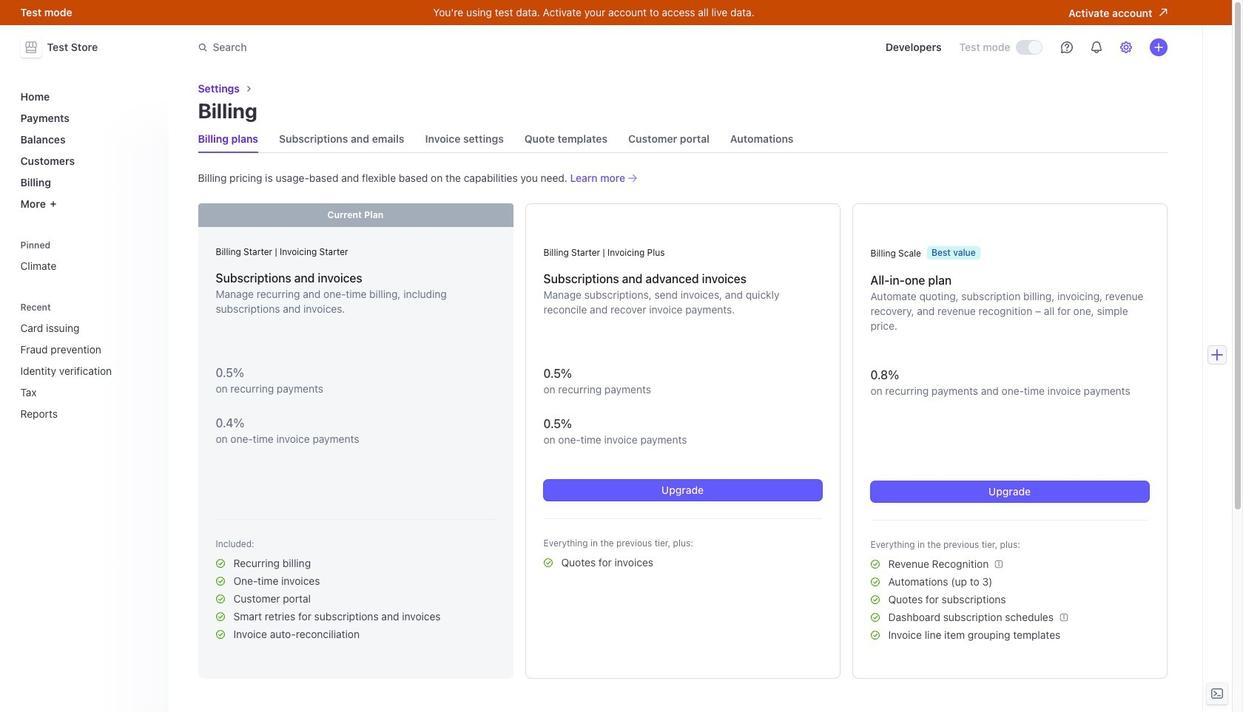 Task type: vqa. For each thing, say whether or not it's contained in the screenshot.
Test mode option
yes



Task type: locate. For each thing, give the bounding box(es) containing it.
recent element
[[14, 297, 159, 426], [14, 316, 159, 426]]

tab list
[[198, 126, 1167, 153]]

None search field
[[189, 34, 607, 61]]

1 recent element from the top
[[14, 297, 159, 426]]

edit pins image
[[145, 241, 154, 250]]



Task type: describe. For each thing, give the bounding box(es) containing it.
Search text field
[[189, 34, 607, 61]]

pinned element
[[14, 235, 159, 278]]

clear history image
[[145, 303, 154, 312]]

help image
[[1061, 41, 1073, 53]]

core navigation links element
[[14, 84, 159, 216]]

Test mode checkbox
[[1017, 41, 1042, 54]]

settings image
[[1120, 41, 1132, 53]]

2 recent element from the top
[[14, 316, 159, 426]]

notifications image
[[1091, 41, 1102, 53]]



